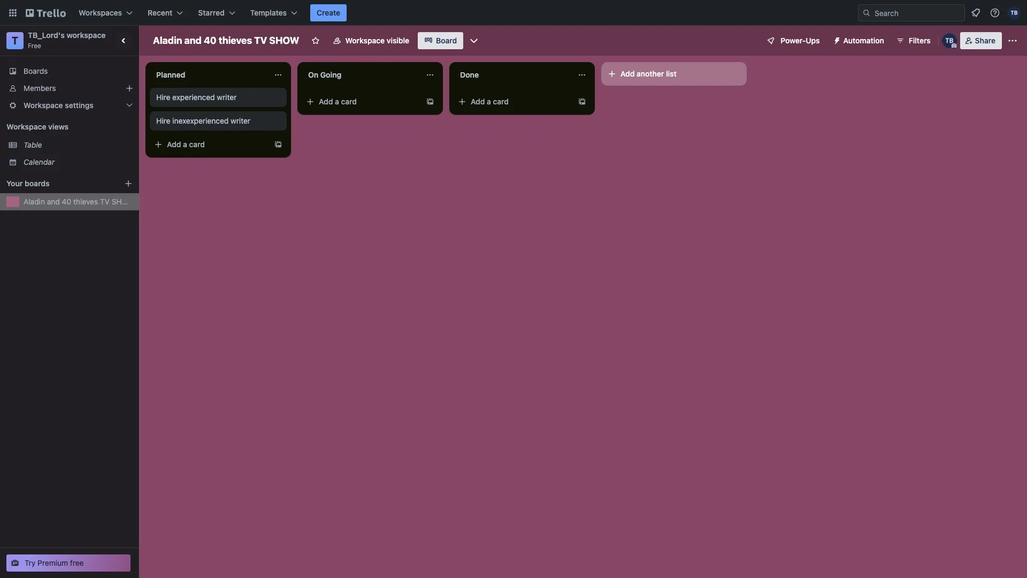 Task type: locate. For each thing, give the bounding box(es) containing it.
show inside board name text box
[[269, 35, 300, 46]]

hire inexexperienced writer link
[[156, 116, 281, 126]]

add a card down going
[[319, 97, 357, 106]]

add down done
[[471, 97, 485, 106]]

aladin down boards
[[24, 197, 45, 206]]

table
[[24, 140, 42, 149]]

primary element
[[0, 0, 1028, 26]]

1 horizontal spatial tv
[[254, 35, 267, 46]]

workspace views
[[6, 122, 69, 131]]

add a card button down done text box
[[454, 93, 574, 110]]

add a card button down hire inexexperienced writer
[[150, 136, 270, 153]]

back to home image
[[26, 4, 66, 21]]

0 horizontal spatial card
[[189, 140, 205, 149]]

1 vertical spatial thieves
[[73, 197, 98, 206]]

0 horizontal spatial add a card
[[167, 140, 205, 149]]

tb_lord (tylerblack44) image
[[943, 33, 958, 48]]

1 horizontal spatial and
[[184, 35, 202, 46]]

1 vertical spatial 40
[[62, 197, 71, 206]]

2 horizontal spatial create from template… image
[[578, 97, 587, 106]]

workspaces button
[[72, 4, 139, 21]]

workspace for workspace visible
[[346, 36, 385, 45]]

0 vertical spatial writer
[[217, 93, 237, 102]]

premium
[[38, 558, 68, 567]]

2 horizontal spatial a
[[487, 97, 491, 106]]

workspace left visible
[[346, 36, 385, 45]]

1 vertical spatial aladin and 40 thieves tv show
[[24, 197, 135, 206]]

add a card button
[[302, 93, 422, 110], [454, 93, 574, 110], [150, 136, 270, 153]]

1 horizontal spatial thieves
[[219, 35, 252, 46]]

another
[[637, 69, 665, 78]]

hire inexexperienced writer
[[156, 116, 251, 125]]

1 horizontal spatial aladin
[[153, 35, 182, 46]]

0 vertical spatial and
[[184, 35, 202, 46]]

0 vertical spatial aladin
[[153, 35, 182, 46]]

a down done text box
[[487, 97, 491, 106]]

settings
[[65, 101, 94, 110]]

aladin down recent popup button
[[153, 35, 182, 46]]

0 vertical spatial workspace
[[346, 36, 385, 45]]

and down your boards with 1 items element
[[47, 197, 60, 206]]

add for on going
[[319, 97, 333, 106]]

workspace settings
[[24, 101, 94, 110]]

workspace inside the 'workspace settings' popup button
[[24, 101, 63, 110]]

1 horizontal spatial aladin and 40 thieves tv show
[[153, 35, 300, 46]]

0 vertical spatial show
[[269, 35, 300, 46]]

hire
[[156, 93, 170, 102], [156, 116, 170, 125]]

add a card
[[319, 97, 357, 106], [471, 97, 509, 106], [167, 140, 205, 149]]

card for done
[[493, 97, 509, 106]]

2 hire from the top
[[156, 116, 170, 125]]

card
[[341, 97, 357, 106], [493, 97, 509, 106], [189, 140, 205, 149]]

and down starred
[[184, 35, 202, 46]]

workspace up table
[[6, 122, 46, 131]]

2 vertical spatial workspace
[[6, 122, 46, 131]]

table link
[[24, 140, 133, 150]]

workspace for workspace settings
[[24, 101, 63, 110]]

1 vertical spatial workspace
[[24, 101, 63, 110]]

0 vertical spatial aladin and 40 thieves tv show
[[153, 35, 300, 46]]

tv down the templates at left
[[254, 35, 267, 46]]

create from template… image for planned
[[274, 140, 283, 149]]

1 vertical spatial show
[[112, 197, 135, 206]]

1 vertical spatial hire
[[156, 116, 170, 125]]

add a card button for planned
[[150, 136, 270, 153]]

writer inside "link"
[[231, 116, 251, 125]]

add for planned
[[167, 140, 181, 149]]

0 horizontal spatial and
[[47, 197, 60, 206]]

show
[[269, 35, 300, 46], [112, 197, 135, 206]]

show down add board image at top left
[[112, 197, 135, 206]]

create from template… image
[[426, 97, 435, 106], [578, 97, 587, 106], [274, 140, 283, 149]]

and
[[184, 35, 202, 46], [47, 197, 60, 206]]

a down inexexperienced in the left top of the page
[[183, 140, 187, 149]]

tb_lord's workspace link
[[28, 31, 106, 40]]

card down done text box
[[493, 97, 509, 106]]

aladin and 40 thieves tv show down starred 'popup button'
[[153, 35, 300, 46]]

0 vertical spatial tv
[[254, 35, 267, 46]]

on going
[[308, 70, 342, 79]]

thieves down starred 'popup button'
[[219, 35, 252, 46]]

card down on going text field
[[341, 97, 357, 106]]

tv down "calendar" link
[[100, 197, 110, 206]]

2 horizontal spatial add a card button
[[454, 93, 574, 110]]

free
[[28, 42, 41, 50]]

0 vertical spatial hire
[[156, 93, 170, 102]]

tb_lord's workspace free
[[28, 31, 106, 50]]

visible
[[387, 36, 410, 45]]

thieves
[[219, 35, 252, 46], [73, 197, 98, 206]]

t link
[[6, 32, 24, 49]]

power-ups button
[[760, 32, 827, 49]]

open information menu image
[[990, 7, 1001, 18]]

thieves down your boards with 1 items element
[[73, 197, 98, 206]]

Search field
[[871, 5, 965, 21]]

members
[[24, 84, 56, 93]]

0 horizontal spatial aladin and 40 thieves tv show
[[24, 197, 135, 206]]

add down inexexperienced in the left top of the page
[[167, 140, 181, 149]]

1 vertical spatial tv
[[100, 197, 110, 206]]

0 horizontal spatial show
[[112, 197, 135, 206]]

a
[[335, 97, 339, 106], [487, 97, 491, 106], [183, 140, 187, 149]]

workspace
[[346, 36, 385, 45], [24, 101, 63, 110], [6, 122, 46, 131]]

show down templates 'dropdown button'
[[269, 35, 300, 46]]

workspace navigation collapse icon image
[[117, 33, 132, 48]]

hire inside "link"
[[156, 116, 170, 125]]

0 horizontal spatial add a card button
[[150, 136, 270, 153]]

calendar
[[24, 157, 55, 166]]

0 horizontal spatial thieves
[[73, 197, 98, 206]]

aladin and 40 thieves tv show link
[[24, 196, 135, 207]]

0 vertical spatial thieves
[[219, 35, 252, 46]]

workspace
[[67, 31, 106, 40]]

templates
[[250, 8, 287, 17]]

views
[[48, 122, 69, 131]]

customize views image
[[469, 35, 480, 46]]

aladin and 40 thieves tv show down your boards with 1 items element
[[24, 197, 135, 206]]

add a card down done
[[471, 97, 509, 106]]

card down inexexperienced in the left top of the page
[[189, 140, 205, 149]]

done
[[460, 70, 479, 79]]

hire for hire inexexperienced writer
[[156, 116, 170, 125]]

aladin and 40 thieves tv show
[[153, 35, 300, 46], [24, 197, 135, 206]]

writer up hire inexexperienced writer "link"
[[217, 93, 237, 102]]

1 horizontal spatial add a card
[[319, 97, 357, 106]]

40 down your boards with 1 items element
[[62, 197, 71, 206]]

0 horizontal spatial a
[[183, 140, 187, 149]]

writer for hire inexexperienced writer
[[231, 116, 251, 125]]

add another list button
[[602, 62, 747, 86]]

1 vertical spatial aladin
[[24, 197, 45, 206]]

add down on going
[[319, 97, 333, 106]]

inexexperienced
[[172, 116, 229, 125]]

1 horizontal spatial add a card button
[[302, 93, 422, 110]]

40
[[204, 35, 217, 46], [62, 197, 71, 206]]

starred button
[[192, 4, 242, 21]]

workspace inside workspace visible button
[[346, 36, 385, 45]]

writer
[[217, 93, 237, 102], [231, 116, 251, 125]]

0 horizontal spatial aladin
[[24, 197, 45, 206]]

2 horizontal spatial add a card
[[471, 97, 509, 106]]

hire down planned
[[156, 93, 170, 102]]

0 horizontal spatial create from template… image
[[274, 140, 283, 149]]

add a card down inexexperienced in the left top of the page
[[167, 140, 205, 149]]

0 horizontal spatial tv
[[100, 197, 110, 206]]

tyler black (tylerblack44) image
[[1009, 6, 1021, 19]]

hire left inexexperienced in the left top of the page
[[156, 116, 170, 125]]

try premium free
[[25, 558, 84, 567]]

aladin inside board name text box
[[153, 35, 182, 46]]

filters
[[909, 36, 931, 45]]

1 horizontal spatial card
[[341, 97, 357, 106]]

1 horizontal spatial show
[[269, 35, 300, 46]]

a down going
[[335, 97, 339, 106]]

planned
[[156, 70, 185, 79]]

1 hire from the top
[[156, 93, 170, 102]]

hire experienced writer link
[[156, 92, 281, 103]]

1 horizontal spatial a
[[335, 97, 339, 106]]

2 horizontal spatial card
[[493, 97, 509, 106]]

try premium free button
[[6, 555, 131, 572]]

0 notifications image
[[970, 6, 983, 19]]

create
[[317, 8, 341, 17]]

add left another
[[621, 69, 635, 78]]

add a card button down on going text field
[[302, 93, 422, 110]]

workspace visible button
[[326, 32, 416, 49]]

t
[[12, 34, 18, 47]]

writer down the hire experienced writer link
[[231, 116, 251, 125]]

add
[[621, 69, 635, 78], [319, 97, 333, 106], [471, 97, 485, 106], [167, 140, 181, 149]]

0 horizontal spatial 40
[[62, 197, 71, 206]]

aladin
[[153, 35, 182, 46], [24, 197, 45, 206]]

automation button
[[829, 32, 891, 49]]

board
[[436, 36, 457, 45]]

workspace down 'members'
[[24, 101, 63, 110]]

add a card for planned
[[167, 140, 205, 149]]

1 horizontal spatial create from template… image
[[426, 97, 435, 106]]

free
[[70, 558, 84, 567]]

1 vertical spatial writer
[[231, 116, 251, 125]]

tv
[[254, 35, 267, 46], [100, 197, 110, 206]]

Board name text field
[[148, 32, 305, 49]]

40 down starred
[[204, 35, 217, 46]]

1 horizontal spatial 40
[[204, 35, 217, 46]]

try
[[25, 558, 36, 567]]

0 vertical spatial 40
[[204, 35, 217, 46]]



Task type: describe. For each thing, give the bounding box(es) containing it.
recent button
[[141, 4, 190, 21]]

show menu image
[[1008, 35, 1019, 46]]

add a card for done
[[471, 97, 509, 106]]

hire for hire experienced writer
[[156, 93, 170, 102]]

boards
[[25, 179, 50, 188]]

add for done
[[471, 97, 485, 106]]

add board image
[[124, 179, 133, 188]]

power-
[[781, 36, 806, 45]]

members link
[[0, 80, 139, 97]]

On Going text field
[[302, 66, 420, 84]]

workspaces
[[79, 8, 122, 17]]

ups
[[806, 36, 820, 45]]

add another list
[[621, 69, 677, 78]]

power-ups
[[781, 36, 820, 45]]

40 inside aladin and 40 thieves tv show link
[[62, 197, 71, 206]]

boards link
[[0, 63, 139, 80]]

Planned text field
[[150, 66, 268, 84]]

sm image
[[829, 32, 844, 47]]

add a card button for done
[[454, 93, 574, 110]]

card for on going
[[341, 97, 357, 106]]

list
[[666, 69, 677, 78]]

workspace for workspace views
[[6, 122, 46, 131]]

create from template… image for on going
[[426, 97, 435, 106]]

40 inside board name text box
[[204, 35, 217, 46]]

a for on going
[[335, 97, 339, 106]]

your boards
[[6, 179, 50, 188]]

share button
[[961, 32, 1003, 49]]

hire experienced writer
[[156, 93, 237, 102]]

card for planned
[[189, 140, 205, 149]]

boards
[[24, 66, 48, 75]]

search image
[[863, 9, 871, 17]]

workspace settings button
[[0, 97, 139, 114]]

templates button
[[244, 4, 304, 21]]

filters button
[[893, 32, 934, 49]]

Done text field
[[454, 66, 572, 84]]

add a card for on going
[[319, 97, 357, 106]]

create from template… image for done
[[578, 97, 587, 106]]

this member is an admin of this board. image
[[952, 43, 957, 48]]

on
[[308, 70, 319, 79]]

add a card button for on going
[[302, 93, 422, 110]]

going
[[321, 70, 342, 79]]

star or unstar board image
[[311, 36, 320, 45]]

your boards with 1 items element
[[6, 177, 108, 190]]

board link
[[418, 32, 464, 49]]

starred
[[198, 8, 225, 17]]

tv inside board name text box
[[254, 35, 267, 46]]

create button
[[310, 4, 347, 21]]

calendar link
[[24, 157, 133, 168]]

experienced
[[172, 93, 215, 102]]

recent
[[148, 8, 173, 17]]

1 vertical spatial and
[[47, 197, 60, 206]]

and inside board name text box
[[184, 35, 202, 46]]

thieves inside board name text box
[[219, 35, 252, 46]]

workspace visible
[[346, 36, 410, 45]]

your
[[6, 179, 23, 188]]

automation
[[844, 36, 885, 45]]

aladin and 40 thieves tv show inside board name text box
[[153, 35, 300, 46]]

tb_lord's
[[28, 31, 65, 40]]

a for done
[[487, 97, 491, 106]]

writer for hire experienced writer
[[217, 93, 237, 102]]

a for planned
[[183, 140, 187, 149]]

add inside button
[[621, 69, 635, 78]]

share
[[976, 36, 996, 45]]



Task type: vqa. For each thing, say whether or not it's contained in the screenshot.
Done text box
yes



